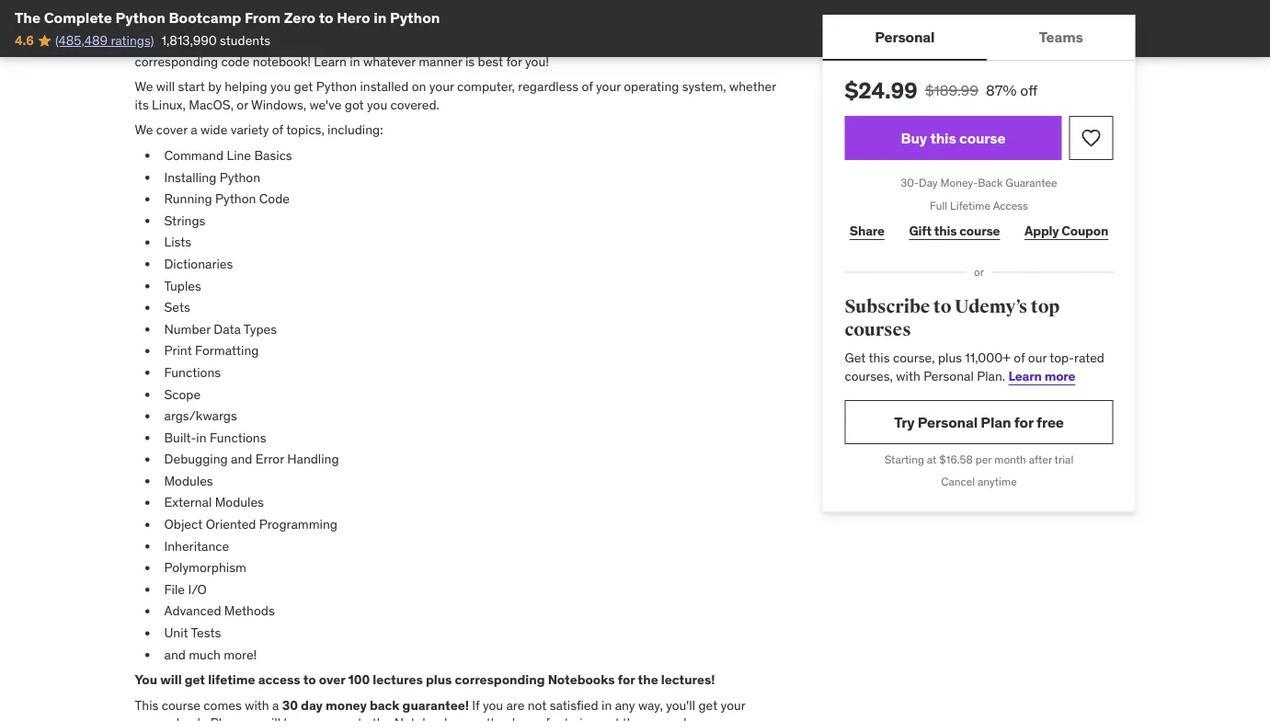 Task type: describe. For each thing, give the bounding box(es) containing it.
0 vertical spatial working
[[463, 0, 513, 8]]

regardless
[[518, 79, 579, 95]]

subscribe
[[845, 295, 930, 318]]

course up back. on the left
[[162, 697, 201, 714]]

plan
[[981, 412, 1011, 431]]

built-
[[164, 430, 196, 446]]

top-
[[1050, 350, 1075, 366]]

object
[[164, 516, 203, 533]]

macos,
[[189, 97, 234, 113]]

course,
[[893, 350, 935, 366]]

a left wide on the top
[[191, 122, 197, 139]]

udemy's
[[955, 295, 1028, 318]]

this course comes with a 30 day money back guarantee!
[[135, 697, 469, 714]]

you right plus
[[238, 715, 259, 721]]

buy this course button
[[845, 116, 1062, 160]]

for up websites
[[288, 0, 305, 8]]

guarantee!
[[403, 697, 469, 714]]

use
[[216, 0, 238, 8]]

buy
[[901, 128, 927, 147]]

(485,489
[[55, 32, 108, 49]]

share button
[[845, 213, 890, 250]]

in inside if you are not satisfied in any way, you'll get your money back. plus you will keep access to the notebooks as a thank you for trying out the course!
[[602, 697, 612, 714]]

with left 30
[[245, 697, 269, 714]]

0 vertical spatial money
[[326, 697, 367, 714]]

personal inside the get this course, plus 11,000+ of our top-rated courses, with personal plan.
[[924, 368, 974, 384]]

handling
[[287, 451, 339, 468]]

this for get
[[869, 350, 890, 366]]

you down not
[[522, 715, 543, 721]]

you up thank
[[483, 697, 503, 714]]

will right you
[[160, 672, 182, 689]]

tasks,
[[374, 0, 411, 8]]

by
[[208, 79, 222, 95]]

back
[[978, 175, 1003, 190]]

1 vertical spatial more!
[[224, 647, 257, 663]]

inheritance
[[164, 538, 229, 555]]

2 vertical spatial personal
[[918, 412, 978, 431]]

image
[[509, 10, 547, 26]]

over
[[319, 672, 345, 689]]

how
[[172, 0, 198, 8]]

lists
[[164, 234, 192, 251]]

on
[[412, 79, 426, 95]]

methods
[[224, 603, 275, 620]]

whatever
[[363, 53, 416, 70]]

full
[[609, 35, 627, 52]]

notebook!
[[253, 53, 311, 70]]

python down line
[[220, 169, 260, 186]]

the down back
[[372, 715, 391, 721]]

code
[[259, 191, 290, 207]]

a up whether
[[763, 35, 770, 52]]

including:
[[328, 122, 383, 139]]

courses,
[[845, 368, 893, 384]]

you down installed
[[367, 97, 388, 113]]

for left you!
[[506, 53, 522, 70]]

start
[[178, 79, 205, 95]]

0 vertical spatial much
[[608, 10, 642, 26]]

1 horizontal spatial your
[[596, 79, 621, 95]]

anytime
[[978, 475, 1017, 489]]

apply coupon
[[1025, 223, 1109, 239]]

1 vertical spatial modules
[[215, 495, 264, 511]]

code
[[221, 53, 250, 70]]

0 horizontal spatial your
[[429, 79, 454, 95]]

bootcamp
[[169, 8, 241, 27]]

subscribe to udemy's top courses
[[845, 295, 1060, 341]]

variety
[[231, 122, 269, 139]]

1 horizontal spatial more!
[[645, 10, 681, 26]]

0 vertical spatial functions
[[164, 364, 221, 381]]

teams
[[1039, 27, 1084, 46]]

personal inside button
[[875, 27, 935, 46]]

you up notebook!
[[261, 35, 281, 52]]

this inside learn how to use python for real-world tasks, such as working with pdf files, sending emails, reading excel files, scraping websites for informations, working with image files, and much more! this course will teach you python in a practical manner, with every lecture comes a full coding screencast and a corresponding code notebook! learn in whatever manner is best for you! we will start by helping you get python installed on your computer, regardless of your operating system, whether its linux, macos, or windows, we've got you covered. we cover a wide variety of topics, including: command line basics installing python running python code strings lists dictionaries tuples sets number data types print formatting functions scope args/kwargs built-in functions debugging and error handling modules external modules object oriented programming inheritance polymorphism file i/o advanced methods unit tests and much more! you will get lifetime access to over 100 lectures plus corresponding notebooks for the lectures!
[[135, 35, 159, 52]]

advanced
[[164, 603, 221, 620]]

polymorphism
[[164, 560, 246, 576]]

for up any
[[618, 672, 635, 689]]

students
[[220, 32, 271, 49]]

(485,489 ratings)
[[55, 32, 154, 49]]

a left full
[[599, 35, 606, 52]]

to inside if you are not satisfied in any way, you'll get your money back. plus you will keep access to the notebooks as a thank you for trying out the course!
[[358, 715, 369, 721]]

programming
[[259, 516, 338, 533]]

its
[[135, 97, 149, 113]]

pdf
[[546, 0, 571, 8]]

in up 'practical'
[[374, 8, 387, 27]]

got
[[345, 97, 364, 113]]

python up 'ratings)'
[[115, 8, 165, 27]]

access inside if you are not satisfied in any way, you'll get your money back. plus you will keep access to the notebooks as a thank you for trying out the course!
[[315, 715, 355, 721]]

you'll
[[666, 697, 696, 714]]

0 horizontal spatial corresponding
[[135, 53, 218, 70]]

buy this course
[[901, 128, 1006, 147]]

off
[[1021, 81, 1038, 99]]

plan.
[[977, 368, 1006, 384]]

tests
[[191, 625, 221, 642]]

learn how to use python for real-world tasks, such as working with pdf files, sending emails, reading excel files, scraping websites for informations, working with image files, and much more! this course will teach you python in a practical manner, with every lecture comes a full coding screencast and a corresponding code notebook! learn in whatever manner is best for you! we will start by helping you get python installed on your computer, regardless of your operating system, whether its linux, macos, or windows, we've got you covered. we cover a wide variety of topics, including: command line basics installing python running python code strings lists dictionaries tuples sets number data types print formatting functions scope args/kwargs built-in functions debugging and error handling modules external modules object oriented programming inheritance polymorphism file i/o advanced methods unit tests and much more! you will get lifetime access to over 100 lectures plus corresponding notebooks for the lectures!
[[135, 0, 776, 689]]

the complete python bootcamp from zero to hero in python
[[15, 8, 440, 27]]

complete
[[44, 8, 112, 27]]

this for buy
[[930, 128, 956, 147]]

python up websites
[[241, 0, 285, 8]]

external
[[164, 495, 212, 511]]

dictionaries
[[164, 256, 233, 273]]

topics,
[[286, 122, 325, 139]]

2 this from the top
[[135, 697, 159, 714]]

you up windows, on the left of page
[[270, 79, 291, 95]]

linux,
[[152, 97, 186, 113]]

not
[[528, 697, 547, 714]]

money-
[[941, 175, 978, 190]]

and down reading
[[738, 35, 760, 52]]

if you are not satisfied in any way, you'll get your money back. plus you will keep access to the notebooks as a thank you for trying out the course!
[[135, 697, 746, 721]]

coding
[[630, 35, 669, 52]]

such
[[414, 0, 443, 8]]

rated
[[1075, 350, 1105, 366]]

you!
[[525, 53, 549, 70]]

0 vertical spatial get
[[294, 79, 313, 95]]

python left "code"
[[215, 191, 256, 207]]

python down zero
[[284, 35, 325, 52]]

trying
[[564, 715, 598, 721]]

in down 'practical'
[[350, 53, 360, 70]]

to left over
[[303, 672, 316, 689]]

and down unit
[[164, 647, 186, 663]]

87%
[[986, 81, 1017, 99]]

out
[[601, 715, 620, 721]]

1 horizontal spatial or
[[974, 265, 984, 279]]

running
[[164, 191, 212, 207]]

cover
[[156, 122, 188, 139]]

a down 'hero'
[[341, 35, 348, 52]]

every
[[481, 35, 512, 52]]

1,813,990
[[161, 32, 217, 49]]

day
[[919, 175, 938, 190]]

the
[[15, 8, 41, 27]]

scraping
[[203, 10, 258, 26]]

i/o
[[188, 582, 207, 598]]

for inside if you are not satisfied in any way, you'll get your money back. plus you will keep access to the notebooks as a thank you for trying out the course!
[[546, 715, 562, 721]]

30-
[[901, 175, 919, 190]]

0 vertical spatial of
[[582, 79, 593, 95]]

get this course, plus 11,000+ of our top-rated courses, with personal plan.
[[845, 350, 1105, 384]]

with up every
[[479, 10, 506, 26]]

or inside learn how to use python for real-world tasks, such as working with pdf files, sending emails, reading excel files, scraping websites for informations, working with image files, and much more! this course will teach you python in a practical manner, with every lecture comes a full coding screencast and a corresponding code notebook! learn in whatever manner is best for you! we will start by helping you get python installed on your computer, regardless of your operating system, whether its linux, macos, or windows, we've got you covered. we cover a wide variety of topics, including: command line basics installing python running python code strings lists dictionaries tuples sets number data types print formatting functions scope args/kwargs built-in functions debugging and error handling modules external modules object oriented programming inheritance polymorphism file i/o advanced methods unit tests and much more! you will get lifetime access to over 100 lectures plus corresponding notebooks for the lectures!
[[237, 97, 248, 113]]

you
[[135, 672, 157, 689]]

1 files, from the left
[[170, 10, 200, 26]]



Task type: locate. For each thing, give the bounding box(es) containing it.
try personal plan for free
[[894, 412, 1064, 431]]

0 horizontal spatial access
[[258, 672, 301, 689]]

world
[[336, 0, 371, 8]]

with up is
[[453, 35, 478, 52]]

1 vertical spatial plus
[[426, 672, 452, 689]]

1 vertical spatial access
[[315, 715, 355, 721]]

course!
[[645, 715, 687, 721]]

will up linux,
[[156, 79, 175, 95]]

learn up we've
[[314, 53, 347, 70]]

100
[[348, 672, 370, 689]]

much down sending
[[608, 10, 642, 26]]

get up we've
[[294, 79, 313, 95]]

learn down our
[[1009, 368, 1042, 384]]

this down you
[[135, 697, 159, 714]]

1 horizontal spatial of
[[582, 79, 593, 95]]

at
[[927, 452, 937, 466]]

manner,
[[404, 35, 450, 52]]

full
[[930, 198, 948, 212]]

0 vertical spatial as
[[446, 0, 460, 8]]

plus right 'course,'
[[938, 350, 962, 366]]

in up the out
[[602, 697, 612, 714]]

in down 'hero'
[[328, 35, 338, 52]]

personal up $24.99
[[875, 27, 935, 46]]

2 files, from the left
[[550, 10, 579, 26]]

course
[[162, 35, 201, 52], [960, 128, 1006, 147], [960, 223, 1000, 239], [162, 697, 201, 714]]

1 horizontal spatial notebooks
[[548, 672, 615, 689]]

0 vertical spatial comes
[[558, 35, 596, 52]]

this right buy
[[930, 128, 956, 147]]

0 horizontal spatial plus
[[426, 672, 452, 689]]

ratings)
[[111, 32, 154, 49]]

0 vertical spatial plus
[[938, 350, 962, 366]]

comes
[[558, 35, 596, 52], [204, 697, 242, 714]]

2 vertical spatial get
[[699, 697, 718, 714]]

1 this from the top
[[135, 35, 159, 52]]

get inside if you are not satisfied in any way, you'll get your money back. plus you will keep access to the notebooks as a thank you for trying out the course!
[[699, 697, 718, 714]]

keep
[[284, 715, 312, 721]]

system,
[[682, 79, 726, 95]]

more! down 'emails,'
[[645, 10, 681, 26]]

more! up lifetime
[[224, 647, 257, 663]]

1 vertical spatial much
[[189, 647, 221, 663]]

course up back
[[960, 128, 1006, 147]]

trial
[[1055, 452, 1074, 466]]

websites
[[261, 10, 317, 26]]

apply
[[1025, 223, 1059, 239]]

of left our
[[1014, 350, 1025, 366]]

we down 'its'
[[135, 122, 153, 139]]

$16.58
[[940, 452, 973, 466]]

and left error
[[231, 451, 252, 468]]

1 horizontal spatial corresponding
[[455, 672, 545, 689]]

0 horizontal spatial modules
[[164, 473, 213, 490]]

excel
[[135, 10, 167, 26]]

hero
[[337, 8, 370, 27]]

this up 'courses,'
[[869, 350, 890, 366]]

wide
[[201, 122, 228, 139]]

our
[[1028, 350, 1047, 366]]

2 horizontal spatial your
[[721, 697, 746, 714]]

1 vertical spatial this
[[935, 223, 957, 239]]

plus inside learn how to use python for real-world tasks, such as working with pdf files, sending emails, reading excel files, scraping websites for informations, working with image files, and much more! this course will teach you python in a practical manner, with every lecture comes a full coding screencast and a corresponding code notebook! learn in whatever manner is best for you! we will start by helping you get python installed on your computer, regardless of your operating system, whether its linux, macos, or windows, we've got you covered. we cover a wide variety of topics, including: command line basics installing python running python code strings lists dictionaries tuples sets number data types print formatting functions scope args/kwargs built-in functions debugging and error handling modules external modules object oriented programming inheritance polymorphism file i/o advanced methods unit tests and much more! you will get lifetime access to over 100 lectures plus corresponding notebooks for the lectures!
[[426, 672, 452, 689]]

this inside buy this course button
[[930, 128, 956, 147]]

in
[[374, 8, 387, 27], [328, 35, 338, 52], [350, 53, 360, 70], [196, 430, 207, 446], [602, 697, 612, 714]]

plus up 'guarantee!'
[[426, 672, 452, 689]]

0 horizontal spatial money
[[135, 715, 173, 721]]

the up way,
[[638, 672, 658, 689]]

the inside learn how to use python for real-world tasks, such as working with pdf files, sending emails, reading excel files, scraping websites for informations, working with image files, and much more! this course will teach you python in a practical manner, with every lecture comes a full coding screencast and a corresponding code notebook! learn in whatever manner is best for you! we will start by helping you get python installed on your computer, regardless of your operating system, whether its linux, macos, or windows, we've got you covered. we cover a wide variety of topics, including: command line basics installing python running python code strings lists dictionaries tuples sets number data types print formatting functions scope args/kwargs built-in functions debugging and error handling modules external modules object oriented programming inheritance polymorphism file i/o advanced methods unit tests and much more! you will get lifetime access to over 100 lectures plus corresponding notebooks for the lectures!
[[638, 672, 658, 689]]

files,
[[574, 0, 607, 8]]

0 horizontal spatial get
[[185, 672, 205, 689]]

much down tests
[[189, 647, 221, 663]]

0 vertical spatial personal
[[875, 27, 935, 46]]

0 vertical spatial modules
[[164, 473, 213, 490]]

comes inside learn how to use python for real-world tasks, such as working with pdf files, sending emails, reading excel files, scraping websites for informations, working with image files, and much more! this course will teach you python in a practical manner, with every lecture comes a full coding screencast and a corresponding code notebook! learn in whatever manner is best for you! we will start by helping you get python installed on your computer, regardless of your operating system, whether its linux, macos, or windows, we've got you covered. we cover a wide variety of topics, including: command line basics installing python running python code strings lists dictionaries tuples sets number data types print formatting functions scope args/kwargs built-in functions debugging and error handling modules external modules object oriented programming inheritance polymorphism file i/o advanced methods unit tests and much more! you will get lifetime access to over 100 lectures plus corresponding notebooks for the lectures!
[[558, 35, 596, 52]]

1 horizontal spatial much
[[608, 10, 642, 26]]

plus inside the get this course, plus 11,000+ of our top-rated courses, with personal plan.
[[938, 350, 962, 366]]

2 vertical spatial this
[[869, 350, 890, 366]]

windows,
[[251, 97, 306, 113]]

your inside if you are not satisfied in any way, you'll get your money back. plus you will keep access to the notebooks as a thank you for trying out the course!
[[721, 697, 746, 714]]

reading
[[709, 0, 756, 8]]

notebooks inside learn how to use python for real-world tasks, such as working with pdf files, sending emails, reading excel files, scraping websites for informations, working with image files, and much more! this course will teach you python in a practical manner, with every lecture comes a full coding screencast and a corresponding code notebook! learn in whatever manner is best for you! we will start by helping you get python installed on your computer, regardless of your operating system, whether its linux, macos, or windows, we've got you covered. we cover a wide variety of topics, including: command line basics installing python running python code strings lists dictionaries tuples sets number data types print formatting functions scope args/kwargs built-in functions debugging and error handling modules external modules object oriented programming inheritance polymorphism file i/o advanced methods unit tests and much more! you will get lifetime access to over 100 lectures plus corresponding notebooks for the lectures!
[[548, 672, 615, 689]]

args/kwargs
[[164, 408, 237, 424]]

top
[[1031, 295, 1060, 318]]

1 vertical spatial comes
[[204, 697, 242, 714]]

the down any
[[623, 715, 642, 721]]

courses
[[845, 319, 911, 341]]

1 horizontal spatial comes
[[558, 35, 596, 52]]

notebooks inside if you are not satisfied in any way, you'll get your money back. plus you will keep access to the notebooks as a thank you for trying out the course!
[[394, 715, 457, 721]]

1 horizontal spatial money
[[326, 697, 367, 714]]

access inside learn how to use python for real-world tasks, such as working with pdf files, sending emails, reading excel files, scraping websites for informations, working with image files, and much more! this course will teach you python in a practical manner, with every lecture comes a full coding screencast and a corresponding code notebook! learn in whatever manner is best for you! we will start by helping you get python installed on your computer, regardless of your operating system, whether its linux, macos, or windows, we've got you covered. we cover a wide variety of topics, including: command line basics installing python running python code strings lists dictionaries tuples sets number data types print formatting functions scope args/kwargs built-in functions debugging and error handling modules external modules object oriented programming inheritance polymorphism file i/o advanced methods unit tests and much more! you will get lifetime access to over 100 lectures plus corresponding notebooks for the lectures!
[[258, 672, 301, 689]]

line
[[227, 147, 251, 164]]

2 horizontal spatial of
[[1014, 350, 1025, 366]]

for left free
[[1015, 412, 1034, 431]]

of down windows, on the left of page
[[272, 122, 283, 139]]

any
[[615, 697, 635, 714]]

helping
[[225, 79, 267, 95]]

a inside if you are not satisfied in any way, you'll get your money back. plus you will keep access to the notebooks as a thank you for trying out the course!
[[477, 715, 484, 721]]

will inside if you are not satisfied in any way, you'll get your money back. plus you will keep access to the notebooks as a thank you for trying out the course!
[[262, 715, 281, 721]]

learn for learn more
[[1009, 368, 1042, 384]]

30-day money-back guarantee full lifetime access
[[901, 175, 1058, 212]]

with down 'course,'
[[896, 368, 921, 384]]

more!
[[645, 10, 681, 26], [224, 647, 257, 663]]

1 horizontal spatial get
[[294, 79, 313, 95]]

as right such at top
[[446, 0, 460, 8]]

this inside gift this course link
[[935, 223, 957, 239]]

0 horizontal spatial much
[[189, 647, 221, 663]]

personal button
[[823, 15, 987, 59]]

or
[[237, 97, 248, 113], [974, 265, 984, 279]]

1 vertical spatial get
[[185, 672, 205, 689]]

1 horizontal spatial modules
[[215, 495, 264, 511]]

personal
[[875, 27, 935, 46], [924, 368, 974, 384], [918, 412, 978, 431]]

emails,
[[662, 0, 706, 8]]

0 vertical spatial this
[[930, 128, 956, 147]]

0 horizontal spatial files,
[[170, 10, 200, 26]]

to down 100
[[358, 715, 369, 721]]

functions up error
[[210, 430, 266, 446]]

notebooks
[[548, 672, 615, 689], [394, 715, 457, 721]]

with inside the get this course, plus 11,000+ of our top-rated courses, with personal plan.
[[896, 368, 921, 384]]

1 vertical spatial functions
[[210, 430, 266, 446]]

1 we from the top
[[135, 79, 153, 95]]

in down args/kwargs
[[196, 430, 207, 446]]

debugging
[[164, 451, 228, 468]]

1,813,990 students
[[161, 32, 271, 49]]

a down if
[[477, 715, 484, 721]]

0 horizontal spatial or
[[237, 97, 248, 113]]

operating
[[624, 79, 679, 95]]

to left use
[[201, 0, 214, 8]]

1 vertical spatial working
[[425, 10, 476, 26]]

to right zero
[[319, 8, 334, 27]]

1 vertical spatial or
[[974, 265, 984, 279]]

0 vertical spatial more!
[[645, 10, 681, 26]]

1 horizontal spatial files,
[[550, 10, 579, 26]]

2 horizontal spatial get
[[699, 697, 718, 714]]

2 vertical spatial learn
[[1009, 368, 1042, 384]]

2 horizontal spatial learn
[[1009, 368, 1042, 384]]

notebooks up "satisfied"
[[548, 672, 615, 689]]

money left back. on the left
[[135, 715, 173, 721]]

will down bootcamp
[[204, 35, 222, 52]]

installing
[[164, 169, 216, 186]]

wishlist image
[[1081, 127, 1103, 149]]

personal up $16.58
[[918, 412, 978, 431]]

personal down 'course,'
[[924, 368, 974, 384]]

data
[[214, 321, 241, 338]]

1 vertical spatial notebooks
[[394, 715, 457, 721]]

file
[[164, 582, 185, 598]]

1 vertical spatial of
[[272, 122, 283, 139]]

1 horizontal spatial access
[[315, 715, 355, 721]]

we've
[[310, 97, 342, 113]]

free
[[1037, 412, 1064, 431]]

1 vertical spatial learn
[[314, 53, 347, 70]]

types
[[244, 321, 277, 338]]

installed
[[360, 79, 409, 95]]

plus
[[938, 350, 962, 366], [426, 672, 452, 689]]

this right gift
[[935, 223, 957, 239]]

satisfied
[[550, 697, 599, 714]]

files, down how
[[170, 10, 200, 26]]

plus
[[210, 715, 235, 721]]

learn for learn how to use python for real-world tasks, such as working with pdf files, sending emails, reading excel files, scraping websites for informations, working with image files, and much more! this course will teach you python in a practical manner, with every lecture comes a full coding screencast and a corresponding code notebook! learn in whatever manner is best for you! we will start by helping you get python installed on your computer, regardless of your operating system, whether its linux, macos, or windows, we've got you covered. we cover a wide variety of topics, including: command line basics installing python running python code strings lists dictionaries tuples sets number data types print formatting functions scope args/kwargs built-in functions debugging and error handling modules external modules object oriented programming inheritance polymorphism file i/o advanced methods unit tests and much more! you will get lifetime access to over 100 lectures plus corresponding notebooks for the lectures!
[[135, 0, 169, 8]]

will left keep
[[262, 715, 281, 721]]

0 vertical spatial we
[[135, 79, 153, 95]]

notebooks down 'guarantee!'
[[394, 715, 457, 721]]

sets
[[164, 299, 190, 316]]

or down helping
[[237, 97, 248, 113]]

get left lifetime
[[185, 672, 205, 689]]

1 vertical spatial corresponding
[[455, 672, 545, 689]]

4.6
[[15, 32, 34, 49]]

are
[[506, 697, 525, 714]]

working up every
[[463, 0, 513, 8]]

working down such at top
[[425, 10, 476, 26]]

get right you'll
[[699, 697, 718, 714]]

of inside the get this course, plus 11,000+ of our top-rated courses, with personal plan.
[[1014, 350, 1025, 366]]

try
[[894, 412, 915, 431]]

share
[[850, 223, 885, 239]]

0 horizontal spatial more!
[[224, 647, 257, 663]]

0 horizontal spatial comes
[[204, 697, 242, 714]]

sending
[[610, 0, 659, 8]]

0 vertical spatial access
[[258, 672, 301, 689]]

0 horizontal spatial learn
[[135, 0, 169, 8]]

tab list
[[823, 15, 1136, 61]]

0 horizontal spatial of
[[272, 122, 283, 139]]

to inside subscribe to udemy's top courses
[[934, 295, 952, 318]]

or up the udemy's
[[974, 265, 984, 279]]

1 vertical spatial this
[[135, 697, 159, 714]]

scope
[[164, 386, 201, 403]]

course inside button
[[960, 128, 1006, 147]]

as inside learn how to use python for real-world tasks, such as working with pdf files, sending emails, reading excel files, scraping websites for informations, working with image files, and much more! this course will teach you python in a practical manner, with every lecture comes a full coding screencast and a corresponding code notebook! learn in whatever manner is best for you! we will start by helping you get python installed on your computer, regardless of your operating system, whether its linux, macos, or windows, we've got you covered. we cover a wide variety of topics, including: command line basics installing python running python code strings lists dictionaries tuples sets number data types print formatting functions scope args/kwargs built-in functions debugging and error handling modules external modules object oriented programming inheritance polymorphism file i/o advanced methods unit tests and much more! you will get lifetime access to over 100 lectures plus corresponding notebooks for the lectures!
[[446, 0, 460, 8]]

2 we from the top
[[135, 122, 153, 139]]

modules up external
[[164, 473, 213, 490]]

a left 30
[[272, 697, 279, 714]]

your right on
[[429, 79, 454, 95]]

2 vertical spatial of
[[1014, 350, 1025, 366]]

your right you'll
[[721, 697, 746, 714]]

as inside if you are not satisfied in any way, you'll get your money back. plus you will keep access to the notebooks as a thank you for trying out the course!
[[461, 715, 474, 721]]

0 vertical spatial this
[[135, 35, 159, 52]]

0 horizontal spatial notebooks
[[394, 715, 457, 721]]

access up 30
[[258, 672, 301, 689]]

back
[[370, 697, 400, 714]]

python up we've
[[316, 79, 357, 95]]

coupon
[[1062, 223, 1109, 239]]

access
[[258, 672, 301, 689], [315, 715, 355, 721]]

this for gift
[[935, 223, 957, 239]]

tab list containing personal
[[823, 15, 1136, 61]]

course inside learn how to use python for real-world tasks, such as working with pdf files, sending emails, reading excel files, scraping websites for informations, working with image files, and much more! this course will teach you python in a practical manner, with every lecture comes a full coding screencast and a corresponding code notebook! learn in whatever manner is best for you! we will start by helping you get python installed on your computer, regardless of your operating system, whether its linux, macos, or windows, we've got you covered. we cover a wide variety of topics, including: command line basics installing python running python code strings lists dictionaries tuples sets number data types print formatting functions scope args/kwargs built-in functions debugging and error handling modules external modules object oriented programming inheritance polymorphism file i/o advanced methods unit tests and much more! you will get lifetime access to over 100 lectures plus corresponding notebooks for the lectures!
[[162, 35, 201, 52]]

for down real-
[[320, 10, 337, 26]]

1 vertical spatial as
[[461, 715, 474, 721]]

and down "files,"
[[582, 10, 605, 26]]

python up manner,
[[390, 8, 440, 27]]

1 horizontal spatial plus
[[938, 350, 962, 366]]

$24.99
[[845, 76, 918, 104]]

comes left full
[[558, 35, 596, 52]]

screencast
[[672, 35, 735, 52]]

files, down pdf
[[550, 10, 579, 26]]

teams button
[[987, 15, 1136, 59]]

money down 100
[[326, 697, 367, 714]]

1 vertical spatial personal
[[924, 368, 974, 384]]

0 vertical spatial or
[[237, 97, 248, 113]]

corresponding down 1,813,990
[[135, 53, 218, 70]]

your left operating
[[596, 79, 621, 95]]

modules up oriented
[[215, 495, 264, 511]]

0 vertical spatial corresponding
[[135, 53, 218, 70]]

gift
[[909, 223, 932, 239]]

1 horizontal spatial learn
[[314, 53, 347, 70]]

0 vertical spatial notebooks
[[548, 672, 615, 689]]

for down not
[[546, 715, 562, 721]]

comes up plus
[[204, 697, 242, 714]]

course down lifetime
[[960, 223, 1000, 239]]

this inside the get this course, plus 11,000+ of our top-rated courses, with personal plan.
[[869, 350, 890, 366]]

functions up scope
[[164, 364, 221, 381]]

with up image
[[516, 0, 543, 8]]

this down excel
[[135, 35, 159, 52]]

money inside if you are not satisfied in any way, you'll get your money back. plus you will keep access to the notebooks as a thank you for trying out the course!
[[135, 715, 173, 721]]

1 vertical spatial money
[[135, 715, 173, 721]]

lectures!
[[661, 672, 715, 689]]

1 vertical spatial we
[[135, 122, 153, 139]]

learn more link
[[1009, 368, 1076, 384]]

of right the regardless
[[582, 79, 593, 95]]

course down bootcamp
[[162, 35, 201, 52]]

to left the udemy's
[[934, 295, 952, 318]]

learn up excel
[[135, 0, 169, 8]]

0 vertical spatial learn
[[135, 0, 169, 8]]

more
[[1045, 368, 1076, 384]]

access down day
[[315, 715, 355, 721]]

the
[[638, 672, 658, 689], [372, 715, 391, 721], [623, 715, 642, 721]]

and
[[582, 10, 605, 26], [738, 35, 760, 52], [231, 451, 252, 468], [164, 647, 186, 663]]



Task type: vqa. For each thing, say whether or not it's contained in the screenshot.
middle Learn
yes



